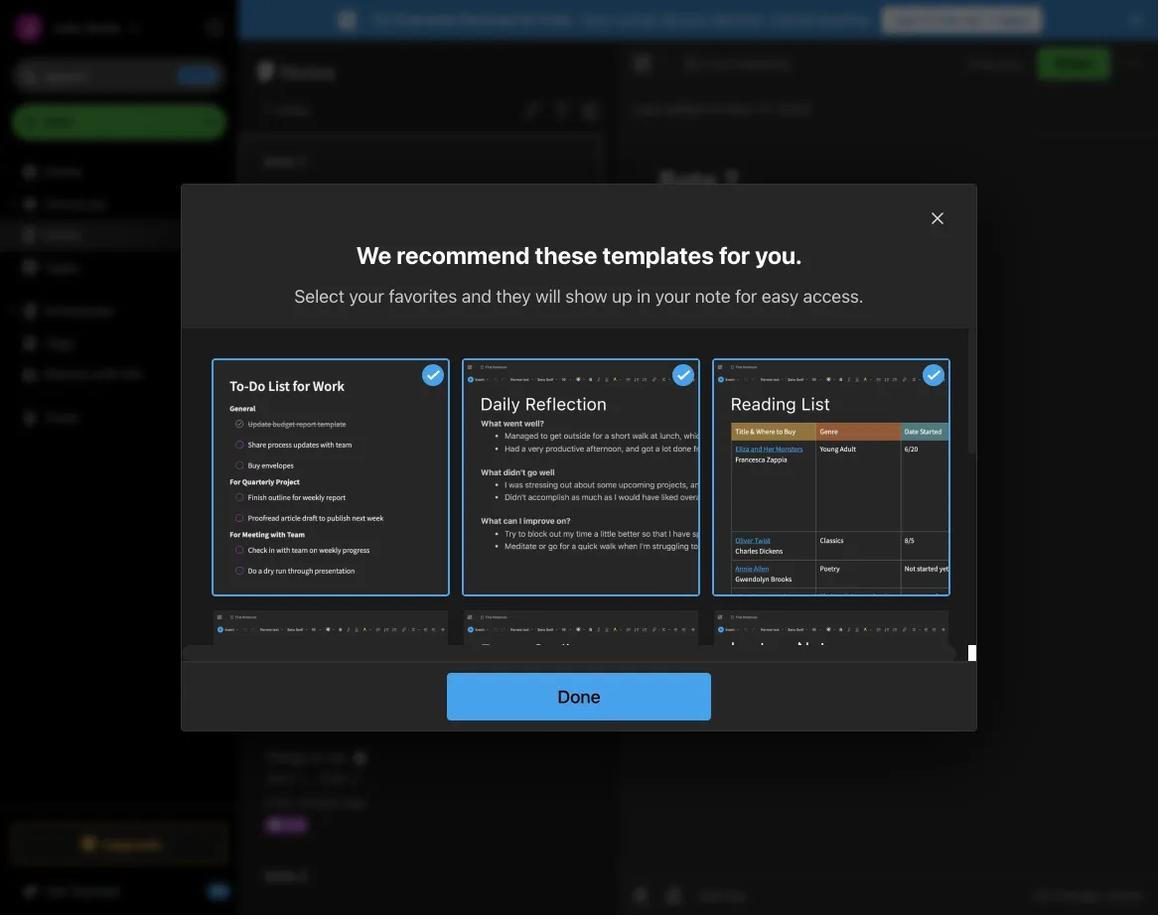 Task type: locate. For each thing, give the bounding box(es) containing it.
1 few from the top
[[274, 558, 294, 572]]

0 vertical spatial minutes
[[298, 558, 342, 572]]

note
[[695, 286, 731, 307]]

in inside start (and finish) all the books you've been wanting to read and keep your ideas about them all in one place. tip: if you're reading a physical book, take pictu...
[[282, 335, 294, 352]]

now right just
[[291, 457, 314, 471]]

well?
[[337, 413, 368, 429], [530, 413, 562, 429]]

place.
[[325, 335, 363, 352]]

the inside start (and finish) all the books you've been wanting to read and keep your ideas about them all in one place. tip: if you're reading a physical book, take pictu...
[[394, 294, 414, 310]]

2 vertical spatial all
[[264, 335, 278, 352]]

for
[[519, 11, 537, 28], [964, 11, 983, 28], [719, 241, 750, 269], [735, 286, 757, 307]]

1 horizontal spatial well?
[[530, 413, 562, 429]]

few
[[274, 558, 294, 572], [274, 796, 294, 810]]

0 vertical spatial few
[[274, 558, 294, 572]]

2 down 0/2
[[299, 869, 308, 885]]

2 a few minutes ago from the top
[[264, 796, 366, 810]]

0 vertical spatial the
[[394, 294, 414, 310]]

ago down do
[[345, 796, 366, 810]]

tree
[[0, 156, 238, 807]]

7 left notes in the top left of the page
[[262, 102, 270, 118]]

your down the books
[[430, 314, 458, 331]]

start (and finish) all the books you've been wanting to read and keep your ideas about them all in one place. tip: if you're reading a physical book, take pictu...
[[264, 294, 573, 373]]

1 vertical spatial few
[[274, 796, 294, 810]]

things
[[264, 749, 309, 766]]

first notebook button
[[677, 50, 798, 77]]

note for note 3
[[264, 511, 296, 527]]

notes up tasks
[[44, 227, 82, 243]]

1 vertical spatial 2
[[351, 770, 359, 787]]

note 1 button
[[238, 612, 602, 731]]

done
[[558, 686, 601, 708]]

project up i
[[372, 413, 418, 429]]

0 horizontal spatial project
[[264, 434, 310, 450]]

1 vertical spatial in
[[282, 335, 294, 352]]

a few minutes ago up 0/3
[[264, 558, 366, 572]]

to down (and
[[318, 314, 331, 331]]

0 vertical spatial 2
[[313, 434, 322, 450]]

None search field
[[26, 58, 213, 93]]

a down things
[[264, 796, 271, 810]]

what up on?
[[431, 413, 465, 429]]

in right up
[[637, 286, 651, 307]]

you've
[[461, 294, 503, 310]]

few for do
[[274, 558, 294, 572]]

task down do
[[318, 770, 347, 787]]

few up 0/2
[[274, 796, 294, 810]]

1 vertical spatial 1
[[299, 630, 306, 647]]

1 horizontal spatial all
[[376, 294, 390, 310]]

1 down 0/3
[[299, 630, 306, 647]]

on
[[708, 101, 724, 117]]

0 horizontal spatial what
[[264, 413, 298, 429]]

0 vertical spatial 7
[[987, 11, 995, 28]]

what left can
[[325, 434, 359, 450]]

note left 3
[[264, 511, 296, 527]]

a few minutes ago down task 1 - task 2
[[264, 796, 366, 810]]

shared
[[44, 366, 89, 382]]

1 inside note 4 what went well? project 1 what didn't go well? project 2 what can i improve on? project3 just now
[[421, 413, 428, 429]]

0 vertical spatial to
[[318, 314, 331, 331]]

0 horizontal spatial 2
[[299, 869, 308, 885]]

1 left -
[[297, 770, 304, 787]]

0 vertical spatial now
[[291, 457, 314, 471]]

5 note from the top
[[264, 869, 296, 885]]

7 right bote on the left top
[[298, 153, 306, 170]]

1 vertical spatial notes
[[44, 227, 82, 243]]

your left 'devices.'
[[681, 11, 709, 28]]

0 horizontal spatial and
[[367, 314, 391, 331]]

for inside button
[[964, 11, 983, 28]]

bote 7
[[264, 153, 306, 170]]

minutes up 0/3
[[298, 558, 342, 572]]

few for task
[[274, 796, 294, 810]]

minutes down task 1 - task 2
[[298, 796, 342, 810]]

1 horizontal spatial notes
[[281, 60, 336, 83]]

2 few from the top
[[274, 796, 294, 810]]

start
[[264, 294, 296, 310]]

1 minutes from the top
[[298, 558, 342, 572]]

0 horizontal spatial well?
[[337, 413, 368, 429]]

note up "start"
[[264, 273, 296, 289]]

note preview image
[[214, 361, 448, 595], [464, 361, 698, 595], [714, 361, 949, 595], [214, 611, 448, 845], [464, 611, 698, 845], [714, 611, 949, 845]]

7 notes
[[262, 102, 310, 118]]

0 vertical spatial ago
[[345, 558, 366, 572]]

done button
[[447, 673, 711, 721]]

a few minutes ago for -
[[264, 796, 366, 810]]

2 horizontal spatial all
[[663, 11, 677, 28]]

all right finish)
[[376, 294, 390, 310]]

1 note from the top
[[264, 273, 296, 289]]

settings image
[[203, 16, 226, 40]]

0 horizontal spatial do
[[264, 532, 282, 548]]

note for note 1
[[264, 630, 296, 647]]

1 horizontal spatial and
[[462, 286, 492, 307]]

a few minutes ago for do
[[264, 558, 366, 572]]

1 vertical spatial and
[[367, 314, 391, 331]]

ago down soon
[[345, 558, 366, 572]]

try
[[371, 11, 393, 28]]

shared with me link
[[0, 359, 237, 390]]

3 note from the top
[[264, 511, 296, 527]]

to left do
[[312, 749, 326, 766]]

add tag image
[[663, 884, 686, 908]]

physical
[[514, 335, 567, 352]]

1 vertical spatial a
[[264, 558, 271, 572]]

me
[[123, 366, 143, 382]]

show
[[565, 286, 607, 307]]

1 a few minutes ago from the top
[[264, 558, 366, 572]]

note down 0/3
[[264, 630, 296, 647]]

take
[[304, 356, 331, 373]]

note down 0/2
[[264, 869, 296, 885]]

to inside start (and finish) all the books you've been wanting to read and keep your ideas about them all in one place. tip: if you're reading a physical book, take pictu...
[[318, 314, 331, 331]]

and up 'ideas'
[[462, 286, 492, 307]]

tip:
[[367, 335, 391, 352]]

1 vertical spatial a few minutes ago
[[264, 796, 366, 810]]

well? up can
[[337, 413, 368, 429]]

days
[[999, 11, 1030, 28]]

with
[[93, 366, 120, 382]]

in down wanting
[[282, 335, 294, 352]]

note for note 4 what went well? project 1 what didn't go well? project 2 what can i improve on? project3 just now
[[264, 392, 296, 408]]

task down things
[[264, 770, 294, 787]]

2 vertical spatial 1
[[297, 770, 304, 787]]

a down the about
[[503, 335, 511, 352]]

0 horizontal spatial task
[[264, 770, 294, 787]]

only
[[969, 56, 997, 71]]

1 inside button
[[299, 630, 306, 647]]

2 down went
[[313, 434, 322, 450]]

free
[[934, 11, 961, 28]]

try evernote personal for free: sync across all your devices. cancel anytime.
[[371, 11, 872, 28]]

1 vertical spatial 7
[[262, 102, 270, 118]]

you.
[[755, 241, 802, 269]]

2 note from the top
[[264, 392, 296, 408]]

minutes for -
[[298, 796, 342, 810]]

sync
[[581, 11, 613, 28]]

notebook
[[732, 56, 791, 71]]

2 minutes from the top
[[298, 796, 342, 810]]

1 horizontal spatial task
[[318, 770, 347, 787]]

easy
[[762, 286, 799, 307]]

on?
[[452, 434, 475, 450]]

get it free for 7 days
[[894, 11, 1030, 28]]

notes inside "link"
[[44, 227, 82, 243]]

changes
[[1053, 889, 1103, 903]]

and up tip: at the top left of page
[[367, 314, 391, 331]]

now down 3
[[286, 532, 312, 548]]

a down the note 3
[[264, 558, 271, 572]]

1 horizontal spatial do
[[316, 532, 334, 548]]

access.
[[803, 286, 864, 307]]

1 horizontal spatial 7
[[298, 153, 306, 170]]

you
[[1000, 56, 1022, 71]]

1 vertical spatial ago
[[345, 796, 366, 810]]

2 horizontal spatial 2
[[351, 770, 359, 787]]

2 inside button
[[299, 869, 308, 885]]

upgrade
[[103, 836, 162, 853]]

0 vertical spatial project
[[372, 413, 418, 429]]

0 vertical spatial a few minutes ago
[[264, 558, 366, 572]]

tasks
[[44, 259, 80, 275]]

do left soon
[[316, 532, 334, 548]]

for right free
[[964, 11, 983, 28]]

the
[[394, 294, 414, 310], [398, 532, 418, 548]]

2 vertical spatial 2
[[299, 869, 308, 885]]

1 vertical spatial minutes
[[298, 796, 342, 810]]

1 vertical spatial all
[[376, 294, 390, 310]]

2 right -
[[351, 770, 359, 787]]

0 horizontal spatial all
[[264, 335, 278, 352]]

wanting
[[264, 314, 315, 331]]

well? right go
[[530, 413, 562, 429]]

few up 0/3
[[274, 558, 294, 572]]

2 ago from the top
[[345, 796, 366, 810]]

0 horizontal spatial notes
[[44, 227, 82, 243]]

2 well? from the left
[[530, 413, 562, 429]]

1 up improve
[[421, 413, 428, 429]]

2 vertical spatial a
[[264, 796, 271, 810]]

the up "keep"
[[394, 294, 414, 310]]

0/3
[[286, 580, 305, 594]]

close image
[[926, 207, 950, 230]]

in
[[637, 286, 651, 307], [282, 335, 294, 352]]

note 3
[[264, 511, 308, 527]]

1 vertical spatial the
[[398, 532, 418, 548]]

do down the note 3
[[264, 532, 282, 548]]

4 note from the top
[[264, 630, 296, 647]]

ago
[[345, 558, 366, 572], [345, 796, 366, 810]]

a inside start (and finish) all the books you've been wanting to read and keep your ideas about them all in one place. tip: if you're reading a physical book, take pictu...
[[503, 335, 511, 352]]

get it free for 7 days button
[[882, 7, 1042, 33]]

0 horizontal spatial in
[[282, 335, 294, 352]]

1 horizontal spatial 2
[[313, 434, 322, 450]]

a for do now do soon for the future
[[264, 558, 271, 572]]

all right across
[[663, 11, 677, 28]]

2
[[313, 434, 322, 450], [351, 770, 359, 787], [299, 869, 308, 885]]

0 vertical spatial and
[[462, 286, 492, 307]]

personal
[[458, 11, 515, 28]]

devices.
[[713, 11, 766, 28]]

project
[[372, 413, 418, 429], [264, 434, 310, 450]]

your up read
[[349, 286, 384, 307]]

all up book,
[[264, 335, 278, 352]]

0 vertical spatial all
[[663, 11, 677, 28]]

a for task 1 - task 2
[[264, 796, 271, 810]]

notebooks link
[[0, 295, 237, 327]]

1 task from the left
[[264, 770, 294, 787]]

the right for
[[398, 532, 418, 548]]

note inside note 2 button
[[264, 869, 296, 885]]

note left 4
[[264, 392, 296, 408]]

cancel
[[770, 11, 814, 28]]

things to do
[[264, 749, 346, 766]]

do now do soon for the future
[[264, 532, 461, 548]]

up
[[612, 286, 632, 307]]

2 horizontal spatial what
[[431, 413, 465, 429]]

0 vertical spatial 1
[[421, 413, 428, 429]]

1 ago from the top
[[345, 558, 366, 572]]

note inside note 1 button
[[264, 630, 296, 647]]

and
[[462, 286, 492, 307], [367, 314, 391, 331]]

what left went
[[264, 413, 298, 429]]

a few minutes ago
[[264, 558, 366, 572], [264, 796, 366, 810]]

project up just
[[264, 434, 310, 450]]

note inside note 4 what went well? project 1 what didn't go well? project 2 what can i improve on? project3 just now
[[264, 392, 296, 408]]

we
[[356, 241, 392, 269]]

do
[[264, 532, 282, 548], [316, 532, 334, 548]]

2 inside note 4 what went well? project 1 what didn't go well? project 2 what can i improve on? project3 just now
[[313, 434, 322, 450]]

now
[[291, 457, 314, 471], [286, 532, 312, 548]]

recommend
[[397, 241, 530, 269]]

home link
[[0, 156, 238, 188]]

4
[[299, 392, 308, 408]]

1 horizontal spatial in
[[637, 286, 651, 307]]

your
[[681, 11, 709, 28], [349, 286, 384, 307], [655, 286, 691, 307], [430, 314, 458, 331]]

books
[[418, 294, 457, 310]]

all
[[663, 11, 677, 28], [376, 294, 390, 310], [264, 335, 278, 352]]

bote
[[264, 153, 295, 170]]

for right note
[[735, 286, 757, 307]]

7 left days
[[987, 11, 995, 28]]

notes up notes in the top left of the page
[[281, 60, 336, 83]]

0 vertical spatial a
[[503, 335, 511, 352]]



Task type: describe. For each thing, give the bounding box(es) containing it.
note 2 button
[[238, 850, 602, 916]]

2 horizontal spatial 7
[[987, 11, 995, 28]]

1 vertical spatial to
[[312, 749, 326, 766]]

favorites
[[389, 286, 457, 307]]

1 horizontal spatial what
[[325, 434, 359, 450]]

for left you.
[[719, 241, 750, 269]]

new
[[44, 114, 72, 130]]

0 horizontal spatial 7
[[262, 102, 270, 118]]

(and
[[299, 294, 328, 310]]

share button
[[1038, 48, 1111, 79]]

task 1 - task 2
[[264, 770, 359, 787]]

it
[[921, 11, 930, 28]]

soon
[[338, 532, 369, 548]]

add a reminder image
[[629, 884, 653, 908]]

all changes saved
[[1034, 889, 1142, 903]]

we recommend these templates for you.
[[356, 241, 802, 269]]

you're
[[407, 335, 447, 352]]

these
[[535, 241, 597, 269]]

reading
[[451, 335, 499, 352]]

Note Editor text field
[[617, 135, 1158, 875]]

ago for soon
[[345, 558, 366, 572]]

1 for note 1
[[299, 630, 306, 647]]

one
[[297, 335, 321, 352]]

keep
[[395, 314, 426, 331]]

5
[[299, 273, 308, 289]]

note 5
[[264, 273, 308, 289]]

evernote
[[396, 11, 455, 28]]

note for note 2
[[264, 869, 296, 885]]

tags
[[45, 335, 75, 351]]

upgrade button
[[12, 824, 226, 864]]

been
[[507, 294, 538, 310]]

tasks button
[[0, 251, 237, 283]]

1 horizontal spatial project
[[372, 413, 418, 429]]

tree containing home
[[0, 156, 238, 807]]

free:
[[541, 11, 574, 28]]

if
[[395, 335, 404, 352]]

bote 7 button
[[238, 135, 602, 254]]

improve
[[397, 434, 448, 450]]

all
[[1034, 889, 1049, 903]]

last
[[633, 101, 660, 117]]

can
[[363, 434, 386, 450]]

select your favorites and they will show up in your note for easy access.
[[294, 286, 864, 307]]

note for note 5
[[264, 273, 296, 289]]

them
[[540, 314, 573, 331]]

last edited on nov 17, 2023
[[633, 101, 811, 117]]

only you
[[969, 56, 1022, 71]]

shortcuts
[[45, 195, 107, 212]]

saved
[[1107, 889, 1142, 903]]

1 do from the left
[[264, 532, 282, 548]]

1 vertical spatial now
[[286, 532, 312, 548]]

go
[[510, 413, 526, 429]]

note window element
[[617, 40, 1158, 916]]

get
[[894, 11, 918, 28]]

0 vertical spatial notes
[[281, 60, 336, 83]]

shared with me
[[44, 366, 143, 382]]

notebooks
[[45, 302, 114, 319]]

for left free:
[[519, 11, 537, 28]]

edited
[[664, 101, 704, 117]]

expand notebooks image
[[5, 303, 21, 319]]

minutes for do
[[298, 558, 342, 572]]

tags button
[[0, 327, 237, 359]]

note 1
[[264, 630, 306, 647]]

project3
[[479, 434, 533, 450]]

17,
[[757, 101, 773, 117]]

select
[[294, 286, 345, 307]]

ago for task
[[345, 796, 366, 810]]

your left note
[[655, 286, 691, 307]]

trash
[[44, 410, 79, 426]]

read
[[335, 314, 364, 331]]

1 well? from the left
[[337, 413, 368, 429]]

first notebook
[[702, 56, 791, 71]]

now inside note 4 what went well? project 1 what didn't go well? project 2 what can i improve on? project3 just now
[[291, 457, 314, 471]]

2 vertical spatial 7
[[298, 153, 306, 170]]

2 do from the left
[[316, 532, 334, 548]]

1 vertical spatial project
[[264, 434, 310, 450]]

your inside start (and finish) all the books you've been wanting to read and keep your ideas about them all in one place. tip: if you're reading a physical book, take pictu...
[[430, 314, 458, 331]]

for
[[373, 532, 394, 548]]

book,
[[264, 356, 300, 373]]

Search text field
[[26, 58, 213, 93]]

nov
[[728, 101, 753, 117]]

will
[[536, 286, 561, 307]]

2023
[[777, 101, 811, 117]]

templates
[[602, 241, 714, 269]]

and inside start (and finish) all the books you've been wanting to read and keep your ideas about them all in one place. tip: if you're reading a physical book, take pictu...
[[367, 314, 391, 331]]

notes link
[[0, 220, 237, 251]]

i
[[390, 434, 393, 450]]

new button
[[12, 104, 226, 140]]

finish)
[[332, 294, 372, 310]]

didn't
[[469, 413, 506, 429]]

they
[[496, 286, 531, 307]]

2 task from the left
[[318, 770, 347, 787]]

first
[[702, 56, 729, 71]]

notes
[[274, 102, 310, 118]]

1 for task 1 - task 2
[[297, 770, 304, 787]]

expand note image
[[631, 52, 655, 75]]

just
[[264, 457, 288, 471]]

do
[[329, 749, 346, 766]]

0 vertical spatial in
[[637, 286, 651, 307]]

shortcuts button
[[0, 188, 237, 220]]

ideas
[[462, 314, 496, 331]]



Task type: vqa. For each thing, say whether or not it's contained in the screenshot.
Note for Note 1
yes



